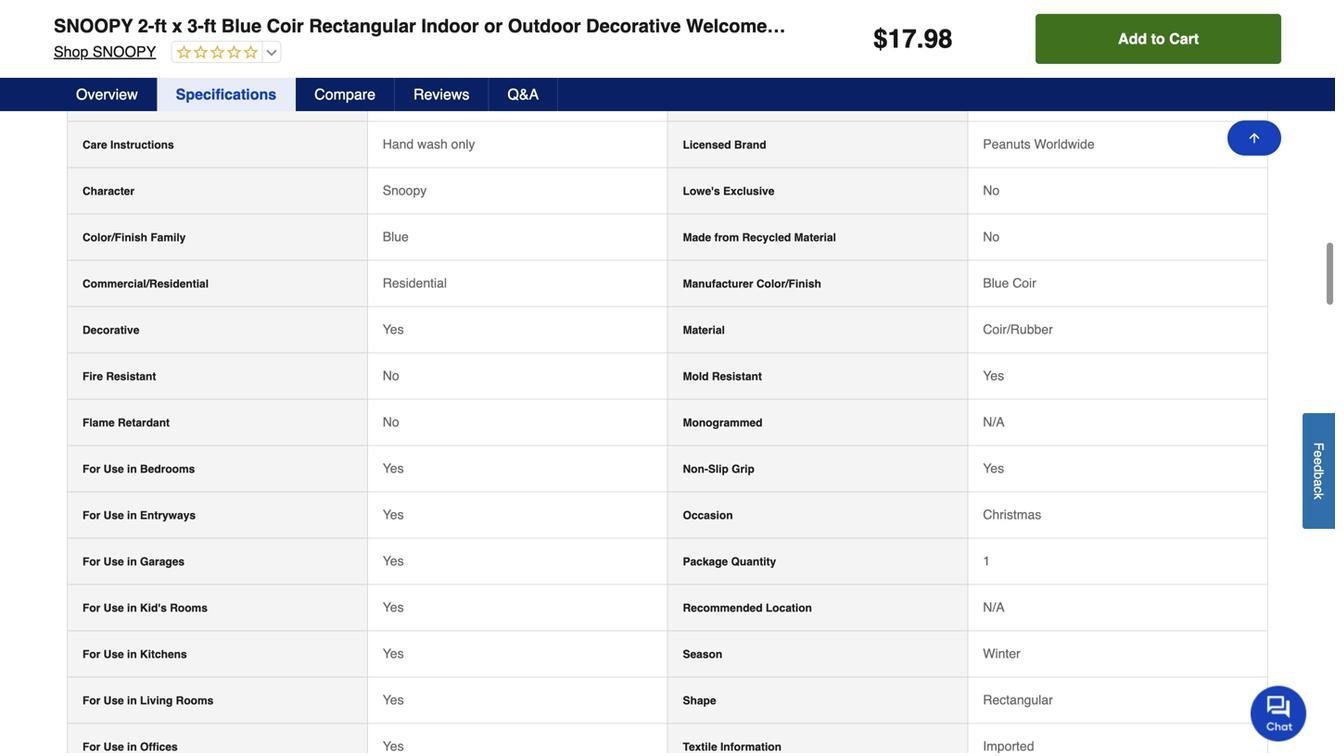 Task type: vqa. For each thing, say whether or not it's contained in the screenshot.
Yes's the Use
yes



Task type: describe. For each thing, give the bounding box(es) containing it.
from
[[714, 231, 739, 244]]

season
[[683, 649, 723, 662]]

0 horizontal spatial coir
[[267, 15, 304, 37]]

brand
[[734, 139, 766, 151]]

b
[[1312, 472, 1327, 480]]

wash
[[417, 137, 448, 151]]

residential
[[383, 276, 447, 291]]

shape
[[683, 695, 716, 708]]

f e e d b a c k
[[1312, 443, 1327, 500]]

living
[[140, 695, 173, 708]]

location
[[766, 602, 812, 615]]

yes for christmas
[[383, 508, 404, 522]]

for use in garages
[[83, 556, 185, 569]]

no for flame retardant
[[383, 415, 399, 430]]

reviews button
[[395, 78, 489, 111]]

for for n/a
[[83, 602, 100, 615]]

q&a
[[508, 86, 539, 103]]

1 vertical spatial color/finish
[[757, 278, 821, 291]]

cart
[[1169, 30, 1199, 47]]

antimicrobial
[[83, 92, 154, 105]]

specifications
[[176, 86, 276, 103]]

add
[[1118, 30, 1147, 47]]

3-
[[187, 15, 204, 37]]

add to cart button
[[1036, 14, 1282, 64]]

yes for yes
[[383, 461, 404, 476]]

for use in living rooms
[[83, 695, 214, 708]]

lowe's exclusive
[[683, 185, 775, 198]]

.
[[917, 24, 924, 54]]

1
[[983, 554, 990, 569]]

use for winter
[[104, 649, 124, 662]]

shop
[[54, 43, 88, 60]]

winter
[[983, 647, 1021, 662]]

chat invite button image
[[1251, 686, 1308, 742]]

hand
[[383, 137, 414, 151]]

flame retardant
[[83, 417, 170, 430]]

yes for n/a
[[383, 600, 404, 615]]

in for christmas
[[127, 509, 137, 522]]

flame
[[83, 417, 115, 430]]

or
[[484, 15, 503, 37]]

rooms for n/a
[[170, 602, 208, 615]]

for use in kitchens
[[83, 649, 187, 662]]

d
[[1312, 465, 1327, 472]]

blue for blue coir
[[983, 276, 1009, 291]]

manufacturer color/finish
[[683, 278, 821, 291]]

snoopy 2-ft x 3-ft blue coir rectangular indoor or outdoor decorative welcome door mat
[[54, 15, 853, 37]]

$
[[874, 24, 888, 54]]

exclusive
[[723, 185, 775, 198]]

yes for 1
[[383, 554, 404, 569]]

recommended
[[683, 602, 763, 615]]

c
[[1312, 487, 1327, 493]]

christmas
[[983, 508, 1042, 522]]

slip
[[708, 463, 729, 476]]

to
[[1151, 30, 1165, 47]]

made
[[683, 231, 711, 244]]

coir/rubber
[[983, 322, 1053, 337]]

quantity
[[731, 556, 776, 569]]

non-slip grip
[[683, 463, 755, 476]]

2 e from the top
[[1312, 458, 1327, 465]]

character
[[83, 185, 134, 198]]

use for n/a
[[104, 602, 124, 615]]

occasion
[[683, 509, 733, 522]]

worldwide
[[1034, 137, 1095, 151]]

for use in bedrooms
[[83, 463, 195, 476]]

no for fire resistant
[[383, 368, 399, 383]]

for for 1
[[83, 556, 100, 569]]

f
[[1312, 443, 1327, 451]]

overview button
[[57, 78, 157, 111]]

for for rectangular
[[83, 695, 100, 708]]

door
[[772, 15, 816, 37]]

instructions
[[110, 139, 174, 151]]

0 vertical spatial decorative
[[586, 15, 681, 37]]

reviews
[[414, 86, 470, 103]]

x
[[172, 15, 182, 37]]

lowe's
[[683, 185, 720, 198]]

blue for blue
[[383, 229, 409, 244]]

indoor
[[421, 15, 479, 37]]

recycled
[[742, 231, 791, 244]]

commercial/residential
[[83, 278, 209, 291]]

licensed
[[683, 139, 731, 151]]

in for yes
[[127, 463, 137, 476]]

f e e d b a c k button
[[1303, 413, 1335, 529]]

package quantity
[[683, 556, 776, 569]]

kitchens
[[140, 649, 187, 662]]

notes image
[[77, 50, 92, 65]]

use for 1
[[104, 556, 124, 569]]

for for christmas
[[83, 509, 100, 522]]

only
[[451, 137, 475, 151]]

fire resistant
[[83, 370, 156, 383]]



Task type: locate. For each thing, give the bounding box(es) containing it.
1 horizontal spatial resistant
[[712, 370, 762, 383]]

material right recycled
[[794, 231, 836, 244]]

in for rectangular
[[127, 695, 137, 708]]

0 horizontal spatial ft
[[154, 15, 167, 37]]

0 vertical spatial color/finish
[[83, 231, 147, 244]]

yes for rectangular
[[383, 693, 404, 708]]

compare
[[315, 86, 376, 103]]

recommended location
[[683, 602, 812, 615]]

4 for from the top
[[83, 602, 100, 615]]

decorative right outdoor
[[586, 15, 681, 37]]

grip
[[732, 463, 755, 476]]

use left garages on the bottom of the page
[[104, 556, 124, 569]]

snoopy
[[383, 183, 427, 198]]

6 use from the top
[[104, 695, 124, 708]]

1 ft from the left
[[154, 15, 167, 37]]

yes for winter
[[383, 647, 404, 662]]

1 use from the top
[[104, 463, 124, 476]]

for down flame
[[83, 463, 100, 476]]

in left kid's
[[127, 602, 137, 615]]

0 horizontal spatial decorative
[[83, 324, 139, 337]]

resistant for fire resistant
[[106, 370, 156, 383]]

0 vertical spatial rectangular
[[309, 15, 416, 37]]

6 in from the top
[[127, 695, 137, 708]]

coir right 3-
[[267, 15, 304, 37]]

welcome
[[686, 15, 767, 37]]

in
[[127, 463, 137, 476], [127, 509, 137, 522], [127, 556, 137, 569], [127, 602, 137, 615], [127, 649, 137, 662], [127, 695, 137, 708]]

1 horizontal spatial ft
[[204, 15, 216, 37]]

family
[[151, 231, 186, 244]]

1 vertical spatial snoopy
[[93, 43, 156, 60]]

0 vertical spatial n/a
[[983, 415, 1005, 430]]

e up the "b"
[[1312, 458, 1327, 465]]

k
[[1312, 493, 1327, 500]]

manufacturer
[[683, 278, 753, 291]]

overview
[[76, 86, 138, 103]]

0 horizontal spatial material
[[683, 324, 725, 337]]

monogrammed
[[683, 417, 763, 430]]

use for rectangular
[[104, 695, 124, 708]]

1 e from the top
[[1312, 451, 1327, 458]]

specifications button
[[157, 78, 296, 111]]

snoopy
[[54, 15, 133, 37], [93, 43, 156, 60]]

2 for from the top
[[83, 509, 100, 522]]

retardant
[[118, 417, 170, 430]]

4 use from the top
[[104, 602, 124, 615]]

2-
[[138, 15, 154, 37]]

in left living
[[127, 695, 137, 708]]

rooms right kid's
[[170, 602, 208, 615]]

entryways
[[140, 509, 196, 522]]

0 vertical spatial snoopy
[[54, 15, 133, 37]]

98
[[924, 24, 953, 54]]

1 vertical spatial n/a
[[983, 600, 1005, 615]]

1 horizontal spatial decorative
[[586, 15, 681, 37]]

blue down snoopy
[[383, 229, 409, 244]]

add to cart
[[1118, 30, 1199, 47]]

6 for from the top
[[83, 695, 100, 708]]

2 ft from the left
[[204, 15, 216, 37]]

no for antimicrobial
[[383, 90, 399, 105]]

use for yes
[[104, 463, 124, 476]]

1 horizontal spatial material
[[794, 231, 836, 244]]

1 horizontal spatial blue
[[383, 229, 409, 244]]

1 for from the top
[[83, 463, 100, 476]]

mold resistant
[[683, 370, 762, 383]]

coir up coir/rubber
[[1013, 276, 1037, 291]]

mold
[[683, 370, 709, 383]]

$ 17 . 98
[[874, 24, 953, 54]]

material
[[794, 231, 836, 244], [683, 324, 725, 337]]

in left bedrooms
[[127, 463, 137, 476]]

0 vertical spatial material
[[794, 231, 836, 244]]

package
[[683, 556, 728, 569]]

0 vertical spatial coir
[[267, 15, 304, 37]]

ft up zero stars image
[[204, 15, 216, 37]]

2 horizontal spatial blue
[[983, 276, 1009, 291]]

for left kid's
[[83, 602, 100, 615]]

shop snoopy
[[54, 43, 156, 60]]

0 horizontal spatial resistant
[[106, 370, 156, 383]]

0 horizontal spatial color/finish
[[83, 231, 147, 244]]

for for yes
[[83, 463, 100, 476]]

resistant right fire
[[106, 370, 156, 383]]

rectangular up compare
[[309, 15, 416, 37]]

1 vertical spatial decorative
[[83, 324, 139, 337]]

use up for use in garages
[[104, 509, 124, 522]]

1 horizontal spatial rectangular
[[983, 693, 1053, 708]]

4 in from the top
[[127, 602, 137, 615]]

0 horizontal spatial blue
[[221, 15, 262, 37]]

use left living
[[104, 695, 124, 708]]

3 use from the top
[[104, 556, 124, 569]]

1 vertical spatial rooms
[[176, 695, 214, 708]]

blue up zero stars image
[[221, 15, 262, 37]]

in left garages on the bottom of the page
[[127, 556, 137, 569]]

rooms for rectangular
[[176, 695, 214, 708]]

1 resistant from the left
[[106, 370, 156, 383]]

garages
[[140, 556, 185, 569]]

for for winter
[[83, 649, 100, 662]]

1 horizontal spatial coir
[[1013, 276, 1037, 291]]

color/finish down recycled
[[757, 278, 821, 291]]

in for winter
[[127, 649, 137, 662]]

in left entryways
[[127, 509, 137, 522]]

a
[[1312, 480, 1327, 487]]

in for 1
[[127, 556, 137, 569]]

blue up coir/rubber
[[983, 276, 1009, 291]]

e up 'd'
[[1312, 451, 1327, 458]]

fire
[[83, 370, 103, 383]]

1 vertical spatial coir
[[1013, 276, 1037, 291]]

for down for use in kid's rooms
[[83, 649, 100, 662]]

zero stars image
[[172, 45, 258, 62]]

use for christmas
[[104, 509, 124, 522]]

q&a button
[[489, 78, 558, 111]]

5 in from the top
[[127, 649, 137, 662]]

1 horizontal spatial color/finish
[[757, 278, 821, 291]]

ft left x
[[154, 15, 167, 37]]

resistant
[[106, 370, 156, 383], [712, 370, 762, 383]]

resistant right the mold
[[712, 370, 762, 383]]

snoopy down 2- at left
[[93, 43, 156, 60]]

use left kitchens on the left of the page
[[104, 649, 124, 662]]

mat
[[821, 15, 853, 37]]

rectangular down winter
[[983, 693, 1053, 708]]

peanuts worldwide
[[983, 137, 1095, 151]]

1 n/a from the top
[[983, 415, 1005, 430]]

arrow up image
[[1247, 131, 1262, 146]]

outdoor
[[508, 15, 581, 37]]

made from recycled material
[[683, 231, 836, 244]]

5 for from the top
[[83, 649, 100, 662]]

17
[[888, 24, 917, 54]]

use down "flame retardant"
[[104, 463, 124, 476]]

resistant for mold resistant
[[712, 370, 762, 383]]

1 vertical spatial material
[[683, 324, 725, 337]]

5 use from the top
[[104, 649, 124, 662]]

decorative
[[586, 15, 681, 37], [83, 324, 139, 337]]

in left kitchens on the left of the page
[[127, 649, 137, 662]]

blue coir
[[983, 276, 1037, 291]]

2 use from the top
[[104, 509, 124, 522]]

snoopy up the shop snoopy
[[54, 15, 133, 37]]

n/a for no
[[983, 415, 1005, 430]]

for down for use in entryways
[[83, 556, 100, 569]]

for use in entryways
[[83, 509, 196, 522]]

for
[[83, 463, 100, 476], [83, 509, 100, 522], [83, 556, 100, 569], [83, 602, 100, 615], [83, 649, 100, 662], [83, 695, 100, 708]]

2 resistant from the left
[[712, 370, 762, 383]]

1 vertical spatial rectangular
[[983, 693, 1053, 708]]

non-
[[683, 463, 708, 476]]

care instructions
[[83, 139, 174, 151]]

yes
[[383, 322, 404, 337], [983, 368, 1004, 383], [383, 461, 404, 476], [983, 461, 1004, 476], [383, 508, 404, 522], [383, 554, 404, 569], [383, 600, 404, 615], [383, 647, 404, 662], [383, 693, 404, 708]]

1 vertical spatial blue
[[383, 229, 409, 244]]

rooms right living
[[176, 695, 214, 708]]

0 vertical spatial rooms
[[170, 602, 208, 615]]

for use in kid's rooms
[[83, 602, 208, 615]]

3 for from the top
[[83, 556, 100, 569]]

features
[[105, 49, 159, 63]]

decorative up fire resistant at the left of page
[[83, 324, 139, 337]]

color/finish family
[[83, 231, 186, 244]]

0 vertical spatial blue
[[221, 15, 262, 37]]

2 in from the top
[[127, 509, 137, 522]]

e
[[1312, 451, 1327, 458], [1312, 458, 1327, 465]]

bedrooms
[[140, 463, 195, 476]]

use left kid's
[[104, 602, 124, 615]]

rooms
[[170, 602, 208, 615], [176, 695, 214, 708]]

1 in from the top
[[127, 463, 137, 476]]

licensed brand
[[683, 139, 766, 151]]

ft
[[154, 15, 167, 37], [204, 15, 216, 37]]

3 in from the top
[[127, 556, 137, 569]]

n/a for yes
[[983, 600, 1005, 615]]

2 n/a from the top
[[983, 600, 1005, 615]]

kid's
[[140, 602, 167, 615]]

2 vertical spatial blue
[[983, 276, 1009, 291]]

no
[[383, 90, 399, 105], [983, 183, 1000, 198], [983, 229, 1000, 244], [383, 368, 399, 383], [383, 415, 399, 430]]

material up the mold
[[683, 324, 725, 337]]

yes for coir/rubber
[[383, 322, 404, 337]]

in for n/a
[[127, 602, 137, 615]]

0 horizontal spatial rectangular
[[309, 15, 416, 37]]

color/finish down character
[[83, 231, 147, 244]]

hand wash only
[[383, 137, 475, 151]]

for up for use in garages
[[83, 509, 100, 522]]

care
[[83, 139, 107, 151]]

for down for use in kitchens
[[83, 695, 100, 708]]



